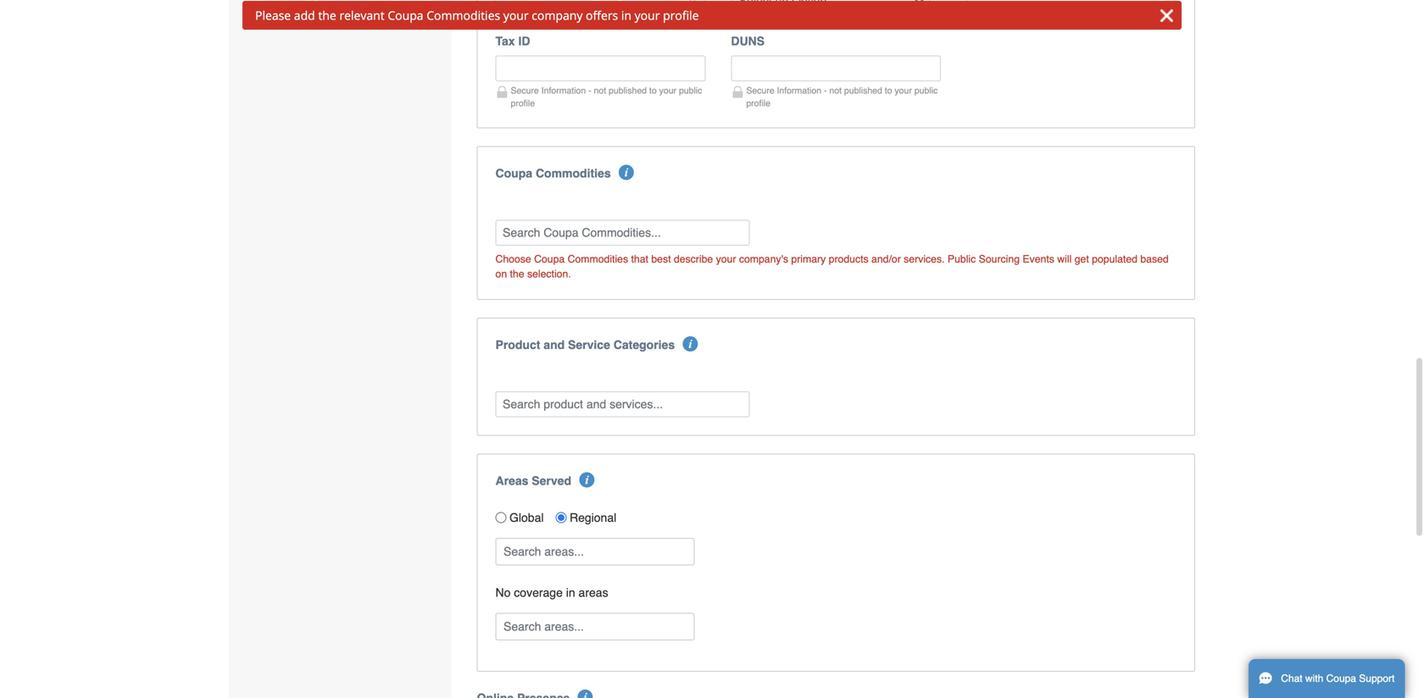 Task type: locate. For each thing, give the bounding box(es) containing it.
2 secure information - not published to your public profile from the left
[[746, 85, 938, 108]]

2 to from the left
[[885, 85, 892, 96]]

1 horizontal spatial profile
[[663, 7, 699, 23]]

products
[[829, 253, 869, 265]]

0 horizontal spatial secure information - not published to your public profile
[[511, 85, 702, 108]]

to down "tax id" text field
[[649, 85, 657, 96]]

not
[[594, 85, 606, 96], [830, 85, 842, 96]]

secure information - not published to your public profile
[[511, 85, 702, 108], [746, 85, 938, 108]]

Search areas... text field
[[497, 539, 693, 565], [497, 614, 693, 640]]

duns
[[731, 34, 765, 48]]

1 vertical spatial the
[[510, 268, 525, 280]]

additional information image right served
[[579, 473, 595, 488]]

Search Coupa Commodities... field
[[496, 220, 750, 246]]

coupa inside choose coupa commodities that best describe your company's primary products and/or services. public sourcing events will get populated based on the selection.
[[534, 253, 565, 265]]

0 vertical spatial in
[[621, 7, 632, 23]]

-
[[589, 85, 592, 96], [824, 85, 827, 96]]

0 horizontal spatial in
[[566, 586, 575, 600]]

based
[[1141, 253, 1169, 265]]

2 horizontal spatial profile
[[746, 98, 771, 108]]

1 secure from the left
[[511, 85, 539, 96]]

1 horizontal spatial the
[[510, 268, 525, 280]]

not for tax id
[[594, 85, 606, 96]]

commodities down search coupa commodities... field
[[568, 253, 628, 265]]

1 horizontal spatial -
[[824, 85, 827, 96]]

profile
[[663, 7, 699, 23], [511, 98, 535, 108], [746, 98, 771, 108]]

your
[[503, 7, 529, 23], [635, 7, 660, 23], [659, 85, 677, 96], [895, 85, 912, 96], [716, 253, 736, 265]]

1 published from the left
[[609, 85, 647, 96]]

1 to from the left
[[649, 85, 657, 96]]

1 horizontal spatial published
[[844, 85, 883, 96]]

1 - from the left
[[589, 85, 592, 96]]

not down "tax id" text field
[[594, 85, 606, 96]]

additional information image up search coupa commodities... field
[[619, 165, 634, 180]]

in right offers on the left top of page
[[621, 7, 632, 23]]

information
[[542, 85, 586, 96], [777, 85, 822, 96]]

1 horizontal spatial additional information image
[[619, 165, 634, 180]]

commodities up search coupa commodities... field
[[536, 166, 611, 180]]

1 horizontal spatial in
[[621, 7, 632, 23]]

0 vertical spatial the
[[318, 7, 336, 23]]

coupa
[[388, 7, 424, 23], [496, 166, 533, 180], [534, 253, 565, 265], [1327, 673, 1357, 685]]

0 horizontal spatial the
[[318, 7, 336, 23]]

1 vertical spatial in
[[566, 586, 575, 600]]

secure
[[511, 85, 539, 96], [746, 85, 775, 96]]

public
[[948, 253, 976, 265]]

information down 'duns' text field
[[777, 85, 822, 96]]

1 information from the left
[[542, 85, 586, 96]]

None radio
[[496, 512, 507, 523]]

your down 'duns' text field
[[895, 85, 912, 96]]

additional information image
[[619, 165, 634, 180], [579, 473, 595, 488]]

1 secure information - not published to your public profile from the left
[[511, 85, 702, 108]]

that
[[631, 253, 649, 265]]

coupa commodities
[[496, 166, 611, 180]]

2 public from the left
[[915, 85, 938, 96]]

1 not from the left
[[594, 85, 606, 96]]

commodities
[[427, 7, 500, 23], [536, 166, 611, 180], [568, 253, 628, 265]]

choose
[[496, 253, 531, 265]]

search areas... text field down areas
[[497, 614, 693, 640]]

0 horizontal spatial public
[[679, 85, 702, 96]]

published
[[609, 85, 647, 96], [844, 85, 883, 96]]

information for duns
[[777, 85, 822, 96]]

profile right offers on the left top of page
[[663, 7, 699, 23]]

published down "tax id" text field
[[609, 85, 647, 96]]

tax id
[[496, 34, 530, 48]]

information for tax id
[[542, 85, 586, 96]]

1 horizontal spatial public
[[915, 85, 938, 96]]

0 vertical spatial additional information image
[[619, 165, 634, 180]]

0 vertical spatial search areas... text field
[[497, 539, 693, 565]]

information down "tax id" text field
[[542, 85, 586, 96]]

will
[[1058, 253, 1072, 265]]

2 vertical spatial commodities
[[568, 253, 628, 265]]

2 information from the left
[[777, 85, 822, 96]]

published for duns
[[844, 85, 883, 96]]

service
[[568, 338, 610, 352]]

0 horizontal spatial profile
[[511, 98, 535, 108]]

to
[[649, 85, 657, 96], [885, 85, 892, 96]]

served
[[532, 474, 572, 488]]

product and service categories
[[496, 338, 675, 352]]

profile down id
[[511, 98, 535, 108]]

- down 'duns' text field
[[824, 85, 827, 96]]

the down "choose"
[[510, 268, 525, 280]]

1 horizontal spatial secure information - not published to your public profile
[[746, 85, 938, 108]]

the right add
[[318, 7, 336, 23]]

regional
[[570, 511, 617, 525]]

with
[[1306, 673, 1324, 685]]

1 horizontal spatial not
[[830, 85, 842, 96]]

secure information - not published to your public profile for tax id
[[511, 85, 702, 108]]

1 horizontal spatial additional information image
[[683, 336, 698, 352]]

choose coupa commodities that best describe your company's primary products and/or services. public sourcing events will get populated based on the selection.
[[496, 253, 1169, 280]]

chat with coupa support button
[[1249, 660, 1405, 699]]

- down "tax id" text field
[[589, 85, 592, 96]]

0 horizontal spatial not
[[594, 85, 606, 96]]

commodities up 'tax'
[[427, 7, 500, 23]]

tax
[[496, 34, 515, 48]]

services.
[[904, 253, 945, 265]]

0 horizontal spatial to
[[649, 85, 657, 96]]

published for tax id
[[609, 85, 647, 96]]

1 horizontal spatial information
[[777, 85, 822, 96]]

0 horizontal spatial secure
[[511, 85, 539, 96]]

get
[[1075, 253, 1089, 265]]

additional information image
[[683, 336, 698, 352], [578, 690, 593, 699]]

public for duns
[[915, 85, 938, 96]]

1 horizontal spatial secure
[[746, 85, 775, 96]]

0 horizontal spatial published
[[609, 85, 647, 96]]

secure down id
[[511, 85, 539, 96]]

the
[[318, 7, 336, 23], [510, 268, 525, 280]]

and
[[544, 338, 565, 352]]

additional information image for areas served
[[579, 473, 595, 488]]

in
[[621, 7, 632, 23], [566, 586, 575, 600]]

chat
[[1281, 673, 1303, 685]]

areas served
[[496, 474, 572, 488]]

secure information - not published to your public profile down 'duns' text field
[[746, 85, 938, 108]]

None radio
[[556, 512, 567, 523]]

commodities inside choose coupa commodities that best describe your company's primary products and/or services. public sourcing events will get populated based on the selection.
[[568, 253, 628, 265]]

secure for tax id
[[511, 85, 539, 96]]

and/or
[[872, 253, 901, 265]]

published down 'duns' text field
[[844, 85, 883, 96]]

company
[[532, 7, 583, 23]]

id
[[518, 34, 530, 48]]

2 secure from the left
[[746, 85, 775, 96]]

PO Delivery Email text field
[[967, 0, 1177, 13]]

2 - from the left
[[824, 85, 827, 96]]

not down 'duns' text field
[[830, 85, 842, 96]]

secure down duns
[[746, 85, 775, 96]]

public for tax id
[[679, 85, 702, 96]]

in left areas
[[566, 586, 575, 600]]

1 vertical spatial additional information image
[[578, 690, 593, 699]]

global
[[510, 511, 544, 525]]

0 horizontal spatial additional information image
[[578, 690, 593, 699]]

0 horizontal spatial -
[[589, 85, 592, 96]]

public
[[679, 85, 702, 96], [915, 85, 938, 96]]

categories
[[614, 338, 675, 352]]

1 vertical spatial additional information image
[[579, 473, 595, 488]]

profile down duns
[[746, 98, 771, 108]]

no coverage in areas
[[496, 586, 608, 600]]

search areas... text field down regional
[[497, 539, 693, 565]]

0 horizontal spatial information
[[542, 85, 586, 96]]

1 search areas... text field from the top
[[497, 539, 693, 565]]

1 vertical spatial search areas... text field
[[497, 614, 693, 640]]

coverage
[[514, 586, 563, 600]]

your right describe
[[716, 253, 736, 265]]

2 published from the left
[[844, 85, 883, 96]]

1 horizontal spatial to
[[885, 85, 892, 96]]

1 public from the left
[[679, 85, 702, 96]]

2 not from the left
[[830, 85, 842, 96]]

to down 'duns' text field
[[885, 85, 892, 96]]

0 horizontal spatial additional information image
[[579, 473, 595, 488]]

secure information - not published to your public profile down "tax id" text field
[[511, 85, 702, 108]]

company's
[[739, 253, 789, 265]]

no
[[496, 586, 511, 600]]



Task type: vqa. For each thing, say whether or not it's contained in the screenshot.
Information
yes



Task type: describe. For each thing, give the bounding box(es) containing it.
- for tax id
[[589, 85, 592, 96]]

0 vertical spatial commodities
[[427, 7, 500, 23]]

profile for tax id
[[511, 98, 535, 108]]

areas
[[496, 474, 529, 488]]

your right offers on the left top of page
[[635, 7, 660, 23]]

events
[[1023, 253, 1055, 265]]

Search product and services... field
[[496, 392, 750, 417]]

areas
[[579, 586, 608, 600]]

please
[[255, 7, 291, 23]]

coupa inside button
[[1327, 673, 1357, 685]]

secure information - not published to your public profile for duns
[[746, 85, 938, 108]]

- for duns
[[824, 85, 827, 96]]

support
[[1360, 673, 1395, 685]]

primary
[[791, 253, 826, 265]]

please add the relevant coupa commodities your company offers in your profile
[[255, 7, 699, 23]]

describe
[[674, 253, 713, 265]]

secure for duns
[[746, 85, 775, 96]]

to for tax id
[[649, 85, 657, 96]]

additional information image for coupa commodities
[[619, 165, 634, 180]]

on
[[496, 268, 507, 280]]

0 vertical spatial additional information image
[[683, 336, 698, 352]]

not for duns
[[830, 85, 842, 96]]

the inside choose coupa commodities that best describe your company's primary products and/or services. public sourcing events will get populated based on the selection.
[[510, 268, 525, 280]]

relevant
[[340, 7, 385, 23]]

your down "tax id" text field
[[659, 85, 677, 96]]

offers
[[586, 7, 618, 23]]

your inside choose coupa commodities that best describe your company's primary products and/or services. public sourcing events will get populated based on the selection.
[[716, 253, 736, 265]]

add
[[294, 7, 315, 23]]

your up tax id
[[503, 7, 529, 23]]

sourcing
[[979, 253, 1020, 265]]

populated
[[1092, 253, 1138, 265]]

2 search areas... text field from the top
[[497, 614, 693, 640]]

Tax ID text field
[[496, 55, 706, 81]]

selection.
[[527, 268, 571, 280]]

product
[[496, 338, 540, 352]]

1 vertical spatial commodities
[[536, 166, 611, 180]]

to for duns
[[885, 85, 892, 96]]

chat with coupa support
[[1281, 673, 1395, 685]]

best
[[652, 253, 671, 265]]

DUNS text field
[[731, 55, 941, 81]]

profile for duns
[[746, 98, 771, 108]]



